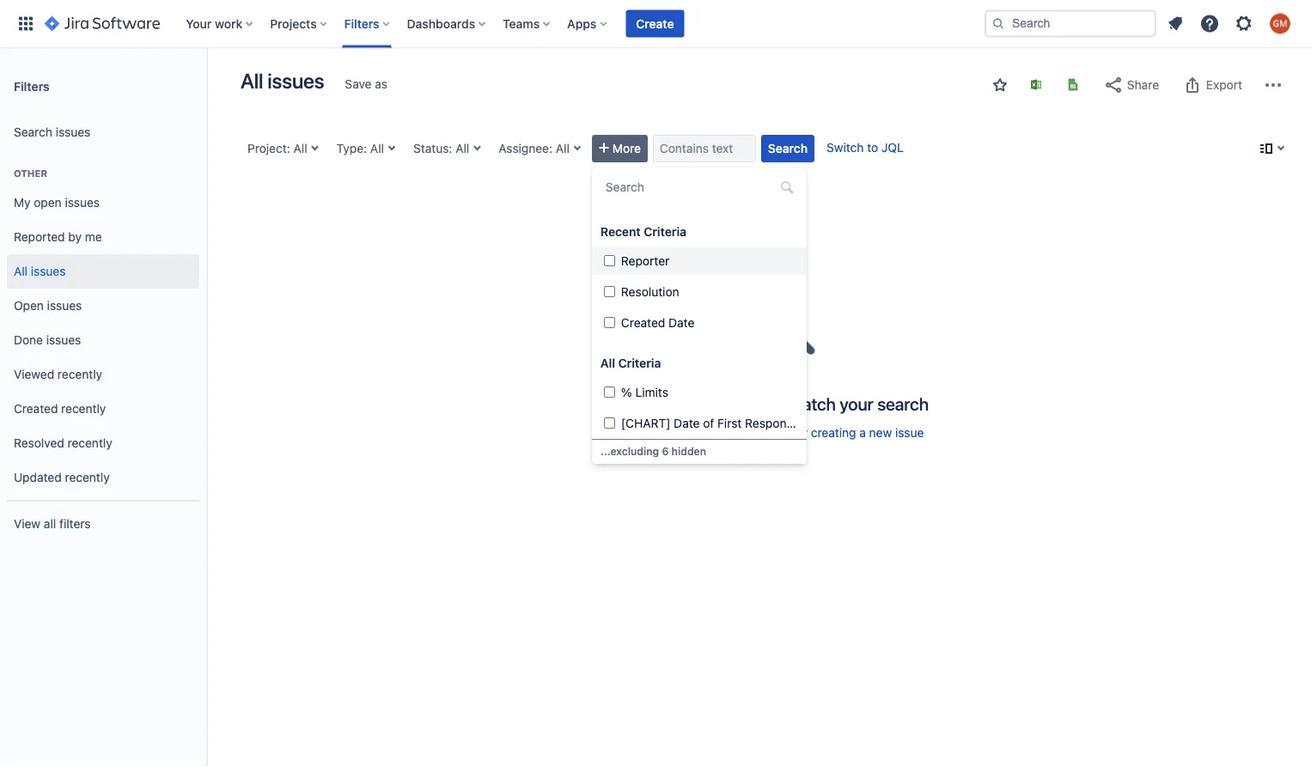 Task type: describe. For each thing, give the bounding box(es) containing it.
save as button
[[336, 70, 396, 98]]

1 vertical spatial search
[[714, 426, 751, 440]]

view all filters link
[[7, 507, 199, 542]]

search for search
[[768, 141, 808, 156]]

match
[[788, 394, 836, 414]]

all right status:
[[456, 141, 470, 156]]

my open issues link
[[7, 186, 199, 220]]

teams button
[[498, 10, 557, 37]]

recent criteria
[[601, 225, 687, 239]]

created for created date
[[621, 316, 666, 330]]

all criteria element
[[592, 379, 807, 768]]

search issues
[[14, 125, 91, 139]]

0 horizontal spatial your
[[686, 426, 711, 440]]

help image
[[1200, 13, 1221, 34]]

status:
[[413, 141, 453, 156]]

resolution
[[621, 285, 680, 299]]

other
[[14, 168, 47, 179]]

view all filters
[[14, 517, 91, 531]]

hidden
[[672, 445, 707, 457]]

done issues
[[14, 333, 81, 347]]

all criteria
[[601, 356, 661, 370]]

open
[[14, 299, 44, 313]]

more button
[[592, 135, 648, 162]]

all right assignee:
[[556, 141, 570, 156]]

date for [chart]
[[674, 416, 700, 431]]

open issues
[[14, 299, 82, 313]]

your work button
[[181, 10, 260, 37]]

creating
[[811, 426, 857, 440]]

work
[[215, 16, 243, 31]]

resolved recently
[[14, 436, 112, 451]]

create
[[636, 16, 674, 31]]

response
[[745, 416, 800, 431]]

projects
[[270, 16, 317, 31]]

all issues link
[[7, 254, 199, 289]]

updated recently link
[[7, 461, 199, 495]]

search field inside banner
[[985, 10, 1157, 37]]

assignee: all
[[499, 141, 570, 156]]

share
[[1128, 78, 1160, 92]]

other group
[[7, 150, 199, 500]]

as
[[375, 77, 388, 91]]

create button
[[626, 10, 685, 37]]

resolved recently link
[[7, 426, 199, 461]]

jql
[[882, 141, 904, 155]]

recent
[[601, 225, 641, 239]]

viewed recently
[[14, 368, 102, 382]]

settings image
[[1234, 13, 1255, 34]]

assignee:
[[499, 141, 553, 156]]

notifications image
[[1166, 13, 1186, 34]]

all up no
[[601, 356, 616, 370]]

projects button
[[265, 10, 334, 37]]

more
[[613, 141, 641, 156]]

done issues link
[[7, 323, 199, 358]]

creating a new issue link
[[811, 426, 924, 440]]

apps
[[567, 16, 597, 31]]

limits
[[636, 386, 669, 400]]

modifying
[[628, 426, 683, 440]]

date for created
[[669, 316, 695, 330]]

no
[[603, 394, 624, 414]]

reported by me link
[[7, 220, 199, 254]]

my open issues
[[14, 196, 100, 210]]

created date
[[621, 316, 695, 330]]

reported
[[14, 230, 65, 244]]

0 vertical spatial your
[[840, 394, 874, 414]]

recently for viewed recently
[[58, 368, 102, 382]]

were
[[680, 394, 717, 414]]

filters inside popup button
[[344, 16, 380, 31]]

updated recently
[[14, 471, 110, 485]]

open
[[34, 196, 62, 210]]

found
[[721, 394, 765, 414]]

[chart] date of first response
[[621, 416, 800, 431]]

1 vertical spatial to
[[769, 394, 784, 414]]

save as
[[345, 77, 388, 91]]

appswitcher icon image
[[15, 13, 36, 34]]

criteria for all criteria
[[619, 356, 661, 370]]

save
[[345, 77, 372, 91]]

search button
[[762, 135, 815, 162]]

switch to jql
[[827, 141, 904, 155]]

none checkbox inside recent criteria element
[[604, 255, 615, 266]]

all issues inside other group
[[14, 264, 66, 279]]



Task type: locate. For each thing, give the bounding box(es) containing it.
teams
[[503, 16, 540, 31]]

% limits
[[621, 386, 669, 400]]

reporter
[[621, 254, 670, 268]]

search image
[[992, 17, 1006, 31]]

issues
[[268, 69, 324, 93], [56, 125, 91, 139], [65, 196, 100, 210], [31, 264, 66, 279], [47, 299, 82, 313], [46, 333, 81, 347], [628, 394, 676, 414]]

all issues
[[241, 69, 324, 93], [14, 264, 66, 279]]

0 horizontal spatial search
[[714, 426, 751, 440]]

1 vertical spatial criteria
[[619, 356, 661, 370]]

0 horizontal spatial filters
[[14, 79, 50, 93]]

0 vertical spatial date
[[669, 316, 695, 330]]

updated
[[14, 471, 62, 485]]

0 vertical spatial search
[[14, 125, 52, 139]]

all right type:
[[370, 141, 384, 156]]

your up "hidden"
[[686, 426, 711, 440]]

your
[[840, 394, 874, 414], [686, 426, 711, 440]]

1 vertical spatial created
[[14, 402, 58, 416]]

viewed recently link
[[7, 358, 199, 392]]

search
[[878, 394, 929, 414], [714, 426, 751, 440]]

filters button
[[339, 10, 397, 37]]

switch to jql link
[[827, 141, 904, 155]]

1 vertical spatial search
[[768, 141, 808, 156]]

0 vertical spatial criteria
[[644, 225, 687, 239]]

Search issues using keywords text field
[[653, 135, 756, 162]]

me
[[85, 230, 102, 244]]

recently
[[58, 368, 102, 382], [61, 402, 106, 416], [68, 436, 112, 451], [65, 471, 110, 485]]

no issues were found to match your search
[[603, 394, 929, 414]]

new
[[870, 426, 892, 440]]

criteria up the reporter in the top of the page
[[644, 225, 687, 239]]

search field down search issues using keywords text box at the top of the page
[[601, 175, 798, 199]]

recent criteria element
[[592, 248, 807, 339]]

resolved
[[14, 436, 64, 451]]

project:
[[248, 141, 290, 156]]

...excluding 6 hidden
[[601, 445, 707, 457]]

switch
[[827, 141, 864, 155]]

search up other
[[14, 125, 52, 139]]

0 vertical spatial search
[[878, 394, 929, 414]]

apps button
[[562, 10, 614, 37]]

recently inside created recently link
[[61, 402, 106, 416]]

0 horizontal spatial created
[[14, 402, 58, 416]]

date inside all criteria element
[[674, 416, 700, 431]]

1 vertical spatial filters
[[14, 79, 50, 93]]

all right project:
[[294, 141, 307, 156]]

search issues link
[[7, 115, 199, 150]]

recently for created recently
[[61, 402, 106, 416]]

small image
[[994, 78, 1007, 92]]

date inside recent criteria element
[[669, 316, 695, 330]]

1 horizontal spatial filters
[[344, 16, 380, 31]]

created inside other group
[[14, 402, 58, 416]]

%
[[621, 386, 632, 400]]

criteria
[[755, 426, 793, 440]]

search up issue
[[878, 394, 929, 414]]

1 vertical spatial your
[[686, 426, 711, 440]]

open in google sheets image
[[1067, 78, 1081, 92]]

try
[[607, 426, 625, 440]]

your up 'a'
[[840, 394, 874, 414]]

created down the resolution
[[621, 316, 666, 330]]

banner containing your work
[[0, 0, 1312, 48]]

share link
[[1095, 71, 1168, 99]]

6
[[662, 445, 669, 457]]

Search field
[[985, 10, 1157, 37], [601, 175, 798, 199]]

recently down created recently link
[[68, 436, 112, 451]]

status: all
[[413, 141, 470, 156]]

viewed
[[14, 368, 54, 382]]

reported by me
[[14, 230, 102, 244]]

1 horizontal spatial your
[[840, 394, 874, 414]]

open issues link
[[7, 289, 199, 323]]

recently down viewed recently link
[[61, 402, 106, 416]]

[chart]
[[621, 416, 671, 431]]

all issues down reported
[[14, 264, 66, 279]]

all inside other group
[[14, 264, 28, 279]]

dashboards button
[[402, 10, 493, 37]]

try modifying your search criteria or creating a new issue
[[607, 426, 924, 440]]

created inside recent criteria element
[[621, 316, 666, 330]]

0 horizontal spatial search
[[14, 125, 52, 139]]

search
[[14, 125, 52, 139], [768, 141, 808, 156]]

created for created recently
[[14, 402, 58, 416]]

your work
[[186, 16, 243, 31]]

type:
[[337, 141, 367, 156]]

to
[[868, 141, 879, 155], [769, 394, 784, 414]]

jira software image
[[45, 13, 160, 34], [45, 13, 160, 34]]

banner
[[0, 0, 1312, 48]]

recently for updated recently
[[65, 471, 110, 485]]

criteria up % limits
[[619, 356, 661, 370]]

my
[[14, 196, 31, 210]]

None checkbox
[[604, 286, 615, 297], [604, 317, 615, 328], [604, 387, 615, 398], [604, 418, 615, 429], [604, 286, 615, 297], [604, 317, 615, 328], [604, 387, 615, 398], [604, 418, 615, 429]]

date down the resolution
[[669, 316, 695, 330]]

1 vertical spatial search field
[[601, 175, 798, 199]]

0 horizontal spatial search field
[[601, 175, 798, 199]]

all
[[241, 69, 263, 93], [294, 141, 307, 156], [370, 141, 384, 156], [456, 141, 470, 156], [556, 141, 570, 156], [14, 264, 28, 279], [601, 356, 616, 370]]

export
[[1207, 78, 1243, 92]]

filters
[[344, 16, 380, 31], [14, 79, 50, 93]]

primary element
[[10, 0, 985, 48]]

done
[[14, 333, 43, 347]]

export button
[[1174, 71, 1252, 99]]

to left jql
[[868, 141, 879, 155]]

0 horizontal spatial all issues
[[14, 264, 66, 279]]

recently inside updated recently link
[[65, 471, 110, 485]]

criteria for recent criteria
[[644, 225, 687, 239]]

recently up created recently
[[58, 368, 102, 382]]

search for search issues
[[14, 125, 52, 139]]

all
[[44, 517, 56, 531]]

dashboards
[[407, 16, 475, 31]]

filters up search issues
[[14, 79, 50, 93]]

1 horizontal spatial search field
[[985, 10, 1157, 37]]

project: all
[[248, 141, 307, 156]]

date left of
[[674, 416, 700, 431]]

all up open
[[14, 264, 28, 279]]

criteria
[[644, 225, 687, 239], [619, 356, 661, 370]]

search up default icon at the top right
[[768, 141, 808, 156]]

1 horizontal spatial all issues
[[241, 69, 324, 93]]

first
[[718, 416, 742, 431]]

1 horizontal spatial created
[[621, 316, 666, 330]]

1 horizontal spatial search
[[878, 394, 929, 414]]

0 vertical spatial created
[[621, 316, 666, 330]]

issue
[[896, 426, 924, 440]]

0 horizontal spatial to
[[769, 394, 784, 414]]

recently for resolved recently
[[68, 436, 112, 451]]

0 vertical spatial filters
[[344, 16, 380, 31]]

filters up save
[[344, 16, 380, 31]]

your profile and settings image
[[1270, 13, 1291, 34]]

view
[[14, 517, 41, 531]]

a
[[860, 426, 866, 440]]

search down found
[[714, 426, 751, 440]]

filters
[[59, 517, 91, 531]]

of
[[703, 416, 715, 431]]

type: all
[[337, 141, 384, 156]]

all down work
[[241, 69, 263, 93]]

0 vertical spatial to
[[868, 141, 879, 155]]

recently inside viewed recently link
[[58, 368, 102, 382]]

search field up open in google sheets image
[[985, 10, 1157, 37]]

open in microsoft excel image
[[1030, 78, 1044, 92]]

by
[[68, 230, 82, 244]]

recently down resolved recently link
[[65, 471, 110, 485]]

...excluding
[[601, 445, 659, 457]]

or
[[797, 426, 808, 440]]

your
[[186, 16, 212, 31]]

created recently
[[14, 402, 106, 416]]

to up response
[[769, 394, 784, 414]]

recently inside resolved recently link
[[68, 436, 112, 451]]

created down viewed
[[14, 402, 58, 416]]

default image
[[780, 181, 794, 194]]

created recently link
[[7, 392, 199, 426]]

1 vertical spatial all issues
[[14, 264, 66, 279]]

1 vertical spatial date
[[674, 416, 700, 431]]

0 vertical spatial all issues
[[241, 69, 324, 93]]

search inside button
[[768, 141, 808, 156]]

None checkbox
[[604, 255, 615, 266]]

1 horizontal spatial search
[[768, 141, 808, 156]]

1 horizontal spatial to
[[868, 141, 879, 155]]

all issues down projects on the left of the page
[[241, 69, 324, 93]]

0 vertical spatial search field
[[985, 10, 1157, 37]]

date
[[669, 316, 695, 330], [674, 416, 700, 431]]

created
[[621, 316, 666, 330], [14, 402, 58, 416]]



Task type: vqa. For each thing, say whether or not it's contained in the screenshot.
notifications image
yes



